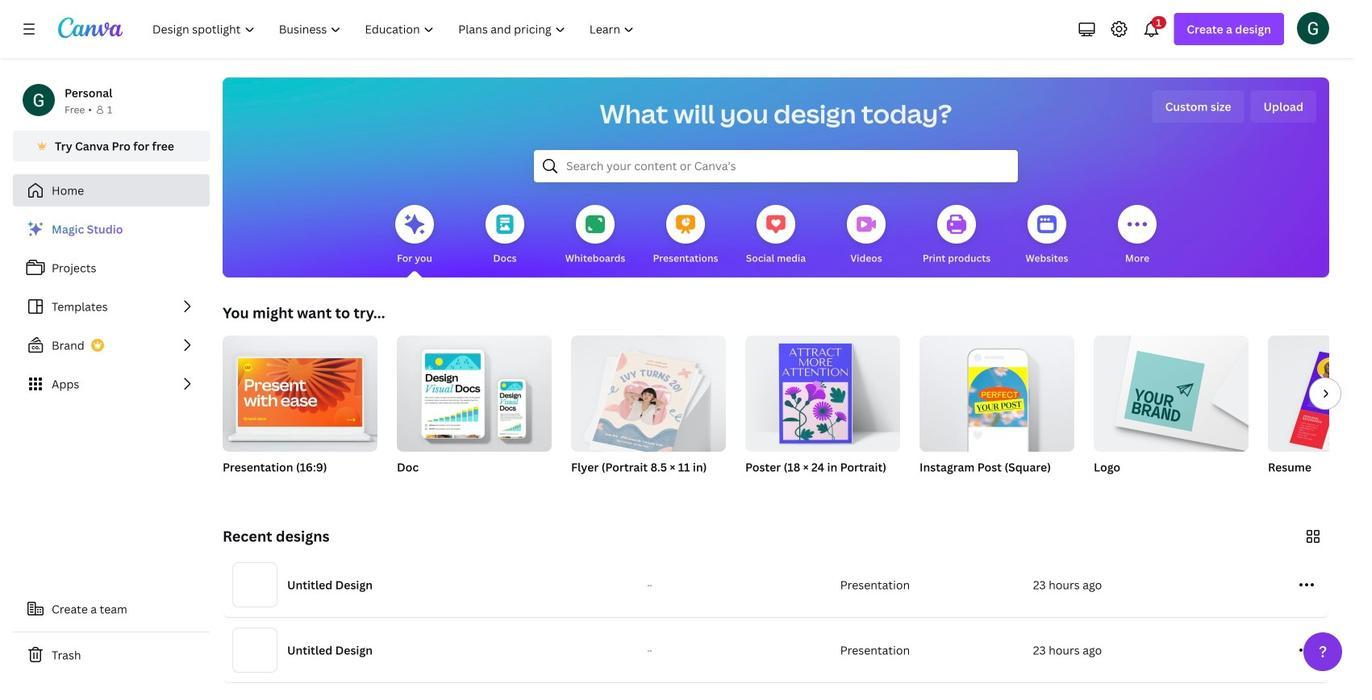 Task type: locate. For each thing, give the bounding box(es) containing it.
top level navigation element
[[142, 13, 648, 45]]

list
[[13, 213, 210, 400]]

group
[[223, 329, 378, 496], [223, 329, 378, 452], [397, 329, 552, 496], [397, 329, 552, 452], [571, 329, 726, 496], [571, 329, 726, 457], [746, 329, 901, 496], [746, 329, 901, 452], [920, 329, 1075, 496], [920, 329, 1075, 452], [1094, 329, 1249, 496], [1094, 329, 1249, 452], [1269, 336, 1356, 496], [1269, 336, 1356, 452]]

Search search field
[[567, 151, 986, 182]]

None search field
[[534, 150, 1019, 182]]



Task type: describe. For each thing, give the bounding box(es) containing it.
greg robinson image
[[1298, 12, 1330, 44]]



Task type: vqa. For each thing, say whether or not it's contained in the screenshot.
projects?
no



